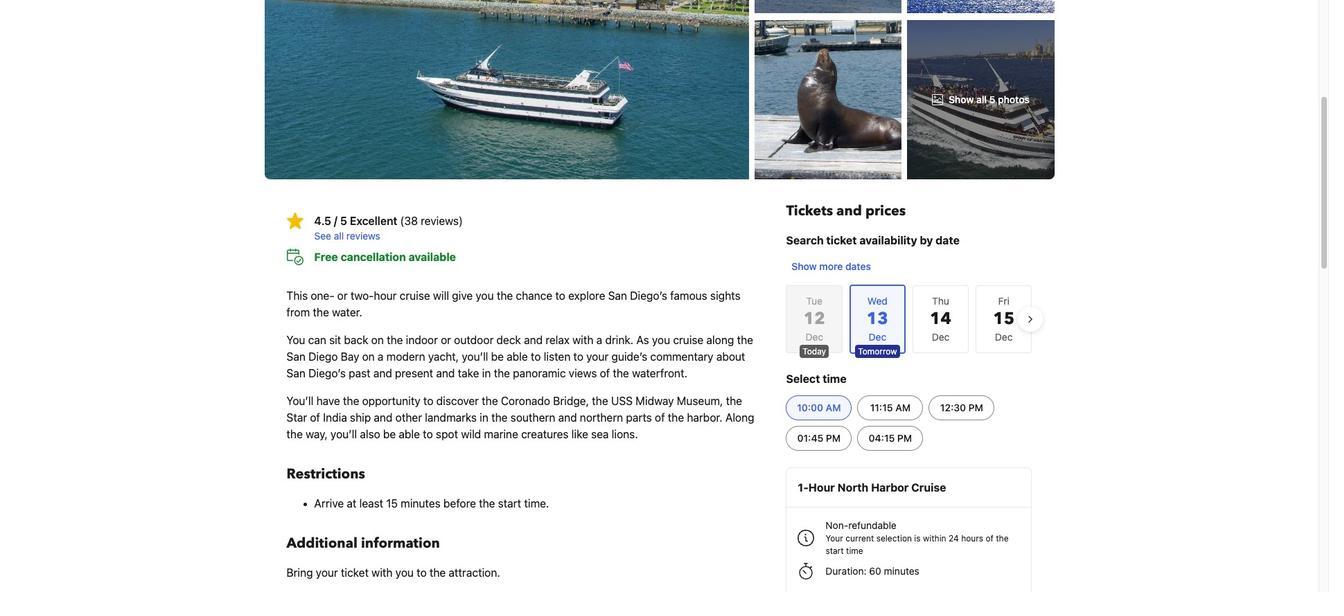 Task type: describe. For each thing, give the bounding box(es) containing it.
parts
[[626, 412, 652, 424]]

2 vertical spatial you
[[396, 567, 414, 579]]

show for show all 5 photos
[[949, 94, 974, 105]]

commentary
[[651, 351, 714, 363]]

1-hour north harbor cruise
[[798, 482, 946, 494]]

can
[[308, 334, 326, 347]]

4.5 / 5 excellent (38 reviews) see all reviews
[[314, 215, 463, 242]]

1 vertical spatial ticket
[[341, 567, 369, 579]]

show more dates button
[[786, 254, 877, 279]]

hours
[[961, 534, 984, 544]]

the left attraction.
[[430, 567, 446, 579]]

before
[[444, 498, 476, 510]]

select
[[786, 373, 820, 385]]

11:15
[[870, 402, 893, 414]]

tickets
[[786, 202, 833, 220]]

thu
[[932, 295, 950, 307]]

your inside you can sit back on the indoor or outdoor deck and relax with a drink. as you cruise along the san diego bay on a modern yacht, you'll be able to listen to your guide's commentary about san diego's past and present and take in the panoramic views of the waterfront.
[[587, 351, 609, 363]]

cancellation
[[341, 251, 406, 263]]

water.
[[332, 306, 362, 319]]

this one- or two-hour cruise will give you the chance to explore san diego's famous sights from the water.
[[287, 290, 741, 319]]

and right past
[[373, 367, 392, 380]]

outdoor
[[454, 334, 494, 347]]

available
[[409, 251, 456, 263]]

guide's
[[612, 351, 648, 363]]

and down 'bridge,'
[[558, 412, 577, 424]]

give
[[452, 290, 473, 302]]

the up along
[[726, 395, 742, 408]]

4.5
[[314, 215, 331, 227]]

arrive at least 15 minutes before the start time.
[[314, 498, 549, 510]]

you can sit back on the indoor or outdoor deck and relax with a drink. as you cruise along the san diego bay on a modern yacht, you'll be able to listen to your guide's commentary about san diego's past and present and take in the panoramic views of the waterfront.
[[287, 334, 753, 380]]

is
[[914, 534, 921, 544]]

free
[[314, 251, 338, 263]]

pm for 04:15 pm
[[898, 433, 912, 444]]

04:15 pm
[[869, 433, 912, 444]]

thu 14 dec
[[930, 295, 952, 343]]

with inside you can sit back on the indoor or outdoor deck and relax with a drink. as you cruise along the san diego bay on a modern yacht, you'll be able to listen to your guide's commentary about san diego's past and present and take in the panoramic views of the waterfront.
[[573, 334, 594, 347]]

one-
[[311, 290, 334, 302]]

more
[[820, 261, 843, 272]]

you'll inside the you'll have the opportunity to discover the coronado bridge, the uss midway museum, the star of india ship and other landmarks in the southern and northern parts of the harbor. along the way, you'll also be able to spot wild marine creatures like sea lions.
[[331, 428, 357, 441]]

am for 10:00 am
[[826, 402, 841, 414]]

12
[[804, 308, 825, 331]]

bay
[[341, 351, 359, 363]]

along
[[707, 334, 734, 347]]

least
[[359, 498, 383, 510]]

/
[[334, 215, 337, 227]]

1 horizontal spatial a
[[597, 334, 602, 347]]

and down 'yacht,'
[[436, 367, 455, 380]]

10:00
[[797, 402, 823, 414]]

views
[[569, 367, 597, 380]]

this
[[287, 290, 308, 302]]

the up ship at the left
[[343, 395, 359, 408]]

12:30
[[941, 402, 966, 414]]

the down one-
[[313, 306, 329, 319]]

tue 12 dec today
[[803, 295, 826, 357]]

10:00 am
[[797, 402, 841, 414]]

fri 15 dec
[[993, 295, 1015, 343]]

ship
[[350, 412, 371, 424]]

dec for 14
[[932, 331, 950, 343]]

bring
[[287, 567, 313, 579]]

non-refundable your current selection is within 24 hours of the start time
[[826, 520, 1009, 557]]

pm for 12:30 pm
[[969, 402, 983, 414]]

additional
[[287, 534, 358, 553]]

restrictions
[[287, 465, 365, 484]]

be inside the you'll have the opportunity to discover the coronado bridge, the uss midway museum, the star of india ship and other landmarks in the southern and northern parts of the harbor. along the way, you'll also be able to spot wild marine creatures like sea lions.
[[383, 428, 396, 441]]

search ticket availability by date
[[786, 234, 960, 247]]

of down 'midway'
[[655, 412, 665, 424]]

0 vertical spatial all
[[977, 94, 987, 105]]

modern
[[387, 351, 425, 363]]

11:15 am
[[870, 402, 911, 414]]

01:45
[[798, 433, 824, 444]]

the right discover on the bottom of page
[[482, 395, 498, 408]]

hour
[[374, 290, 397, 302]]

sit
[[329, 334, 341, 347]]

able inside the you'll have the opportunity to discover the coronado bridge, the uss midway museum, the star of india ship and other landmarks in the southern and northern parts of the harbor. along the way, you'll also be able to spot wild marine creatures like sea lions.
[[399, 428, 420, 441]]

excellent
[[350, 215, 398, 227]]

0 horizontal spatial 15
[[386, 498, 398, 510]]

the down 'midway'
[[668, 412, 684, 424]]

pm for 01:45 pm
[[826, 433, 841, 444]]

to up panoramic
[[531, 351, 541, 363]]

to up views on the left
[[574, 351, 584, 363]]

present
[[395, 367, 433, 380]]

diego's inside this one- or two-hour cruise will give you the chance to explore san diego's famous sights from the water.
[[630, 290, 667, 302]]

to inside this one- or two-hour cruise will give you the chance to explore san diego's famous sights from the water.
[[555, 290, 566, 302]]

tickets and prices
[[786, 202, 906, 220]]

other
[[396, 412, 422, 424]]

along
[[726, 412, 755, 424]]

the left the chance
[[497, 290, 513, 302]]

attraction.
[[449, 567, 500, 579]]

waterfront.
[[632, 367, 688, 380]]

04:15
[[869, 433, 895, 444]]

the right take
[[494, 367, 510, 380]]

the up marine
[[491, 412, 508, 424]]

also
[[360, 428, 380, 441]]

see
[[314, 230, 331, 242]]

of inside non-refundable your current selection is within 24 hours of the start time
[[986, 534, 994, 544]]

spot
[[436, 428, 458, 441]]

harbor
[[871, 482, 909, 494]]

india
[[323, 412, 347, 424]]

additional information
[[287, 534, 440, 553]]

you'll
[[287, 395, 314, 408]]

take
[[458, 367, 479, 380]]

coronado
[[501, 395, 550, 408]]

1 vertical spatial san
[[287, 351, 306, 363]]

photos
[[998, 94, 1030, 105]]

1 horizontal spatial minutes
[[884, 566, 920, 577]]

bridge,
[[553, 395, 589, 408]]

diego
[[309, 351, 338, 363]]

at
[[347, 498, 357, 510]]

museum,
[[677, 395, 723, 408]]

1 horizontal spatial ticket
[[827, 234, 857, 247]]

prices
[[866, 202, 906, 220]]

of inside you can sit back on the indoor or outdoor deck and relax with a drink. as you cruise along the san diego bay on a modern yacht, you'll be able to listen to your guide's commentary about san diego's past and present and take in the panoramic views of the waterfront.
[[600, 367, 610, 380]]

to left spot
[[423, 428, 433, 441]]

be inside you can sit back on the indoor or outdoor deck and relax with a drink. as you cruise along the san diego bay on a modern yacht, you'll be able to listen to your guide's commentary about san diego's past and present and take in the panoramic views of the waterfront.
[[491, 351, 504, 363]]



Task type: vqa. For each thing, say whether or not it's contained in the screenshot.
the left live
no



Task type: locate. For each thing, give the bounding box(es) containing it.
am right 10:00
[[826, 402, 841, 414]]

the up northern
[[592, 395, 608, 408]]

1 vertical spatial or
[[441, 334, 451, 347]]

am for 11:15 am
[[896, 402, 911, 414]]

san up you'll
[[287, 367, 306, 380]]

in inside the you'll have the opportunity to discover the coronado bridge, the uss midway museum, the star of india ship and other landmarks in the southern and northern parts of the harbor. along the way, you'll also be able to spot wild marine creatures like sea lions.
[[480, 412, 489, 424]]

time down current
[[846, 546, 863, 557]]

the inside non-refundable your current selection is within 24 hours of the start time
[[996, 534, 1009, 544]]

dec inside the tue 12 dec today
[[806, 331, 823, 343]]

with down information
[[372, 567, 393, 579]]

15 right least
[[386, 498, 398, 510]]

able inside you can sit back on the indoor or outdoor deck and relax with a drink. as you cruise along the san diego bay on a modern yacht, you'll be able to listen to your guide's commentary about san diego's past and present and take in the panoramic views of the waterfront.
[[507, 351, 528, 363]]

dec inside fri 15 dec
[[995, 331, 1013, 343]]

you inside this one- or two-hour cruise will give you the chance to explore san diego's famous sights from the water.
[[476, 290, 494, 302]]

0 vertical spatial a
[[597, 334, 602, 347]]

time right the select
[[823, 373, 847, 385]]

free cancellation available
[[314, 251, 456, 263]]

start inside non-refundable your current selection is within 24 hours of the start time
[[826, 546, 844, 557]]

ticket
[[827, 234, 857, 247], [341, 567, 369, 579]]

way,
[[306, 428, 328, 441]]

panoramic
[[513, 367, 566, 380]]

your up views on the left
[[587, 351, 609, 363]]

1 horizontal spatial your
[[587, 351, 609, 363]]

dec down 14
[[932, 331, 950, 343]]

lions.
[[612, 428, 638, 441]]

1 horizontal spatial diego's
[[630, 290, 667, 302]]

san down you
[[287, 351, 306, 363]]

0 horizontal spatial your
[[316, 567, 338, 579]]

0 horizontal spatial pm
[[826, 433, 841, 444]]

you right 'give'
[[476, 290, 494, 302]]

0 vertical spatial minutes
[[401, 498, 441, 510]]

0 horizontal spatial you'll
[[331, 428, 357, 441]]

of
[[600, 367, 610, 380], [310, 412, 320, 424], [655, 412, 665, 424], [986, 534, 994, 544]]

star
[[287, 412, 307, 424]]

you inside you can sit back on the indoor or outdoor deck and relax with a drink. as you cruise along the san diego bay on a modern yacht, you'll be able to listen to your guide's commentary about san diego's past and present and take in the panoramic views of the waterfront.
[[652, 334, 670, 347]]

0 vertical spatial start
[[498, 498, 521, 510]]

0 vertical spatial san
[[608, 290, 627, 302]]

dec for 12
[[806, 331, 823, 343]]

deck
[[497, 334, 521, 347]]

be down deck
[[491, 351, 504, 363]]

a left the drink.
[[597, 334, 602, 347]]

cruise inside you can sit back on the indoor or outdoor deck and relax with a drink. as you cruise along the san diego bay on a modern yacht, you'll be able to listen to your guide's commentary about san diego's past and present and take in the panoramic views of the waterfront.
[[673, 334, 704, 347]]

duration: 60 minutes
[[826, 566, 920, 577]]

dec inside thu 14 dec
[[932, 331, 950, 343]]

show for show more dates
[[792, 261, 817, 272]]

1 vertical spatial show
[[792, 261, 817, 272]]

on right back
[[371, 334, 384, 347]]

creatures
[[521, 428, 569, 441]]

1 vertical spatial your
[[316, 567, 338, 579]]

1 horizontal spatial all
[[977, 94, 987, 105]]

to right the chance
[[555, 290, 566, 302]]

2 am from the left
[[896, 402, 911, 414]]

2 vertical spatial san
[[287, 367, 306, 380]]

san
[[608, 290, 627, 302], [287, 351, 306, 363], [287, 367, 306, 380]]

pm right 12:30
[[969, 402, 983, 414]]

0 horizontal spatial all
[[334, 230, 344, 242]]

1 vertical spatial start
[[826, 546, 844, 557]]

or up water. at the left
[[337, 290, 348, 302]]

of right views on the left
[[600, 367, 610, 380]]

1 vertical spatial all
[[334, 230, 344, 242]]

today
[[803, 347, 826, 357]]

1-
[[798, 482, 809, 494]]

explore
[[568, 290, 605, 302]]

to
[[555, 290, 566, 302], [531, 351, 541, 363], [574, 351, 584, 363], [423, 395, 434, 408], [423, 428, 433, 441], [417, 567, 427, 579]]

from
[[287, 306, 310, 319]]

availability
[[860, 234, 917, 247]]

0 horizontal spatial am
[[826, 402, 841, 414]]

dec up today
[[806, 331, 823, 343]]

able
[[507, 351, 528, 363], [399, 428, 420, 441]]

start
[[498, 498, 521, 510], [826, 546, 844, 557]]

you down information
[[396, 567, 414, 579]]

or inside this one- or two-hour cruise will give you the chance to explore san diego's famous sights from the water.
[[337, 290, 348, 302]]

you'll down the india
[[331, 428, 357, 441]]

duration:
[[826, 566, 867, 577]]

your right bring
[[316, 567, 338, 579]]

of right hours
[[986, 534, 994, 544]]

1 vertical spatial you'll
[[331, 428, 357, 441]]

the right hours
[[996, 534, 1009, 544]]

1 dec from the left
[[806, 331, 823, 343]]

the right before
[[479, 498, 495, 510]]

show all 5 photos
[[949, 94, 1030, 105]]

(38
[[400, 215, 418, 227]]

within
[[923, 534, 947, 544]]

show
[[949, 94, 974, 105], [792, 261, 817, 272]]

2 dec from the left
[[932, 331, 950, 343]]

5 for /
[[340, 215, 347, 227]]

1 vertical spatial you
[[652, 334, 670, 347]]

pm right 01:45
[[826, 433, 841, 444]]

to down information
[[417, 567, 427, 579]]

with right the relax
[[573, 334, 594, 347]]

in inside you can sit back on the indoor or outdoor deck and relax with a drink. as you cruise along the san diego bay on a modern yacht, you'll be able to listen to your guide's commentary about san diego's past and present and take in the panoramic views of the waterfront.
[[482, 367, 491, 380]]

the up modern
[[387, 334, 403, 347]]

3 dec from the left
[[995, 331, 1013, 343]]

arrive
[[314, 498, 344, 510]]

tue
[[806, 295, 823, 307]]

1 horizontal spatial show
[[949, 94, 974, 105]]

in
[[482, 367, 491, 380], [480, 412, 489, 424]]

the down star
[[287, 428, 303, 441]]

1 horizontal spatial start
[[826, 546, 844, 557]]

1 vertical spatial a
[[378, 351, 384, 363]]

0 horizontal spatial dec
[[806, 331, 823, 343]]

5 inside 4.5 / 5 excellent (38 reviews) see all reviews
[[340, 215, 347, 227]]

0 horizontal spatial or
[[337, 290, 348, 302]]

and
[[837, 202, 862, 220], [524, 334, 543, 347], [373, 367, 392, 380], [436, 367, 455, 380], [374, 412, 393, 424], [558, 412, 577, 424]]

pm
[[969, 402, 983, 414], [826, 433, 841, 444], [898, 433, 912, 444]]

1 horizontal spatial cruise
[[673, 334, 704, 347]]

and left prices on the top right of page
[[837, 202, 862, 220]]

time inside non-refundable your current selection is within 24 hours of the start time
[[846, 546, 863, 557]]

or inside you can sit back on the indoor or outdoor deck and relax with a drink. as you cruise along the san diego bay on a modern yacht, you'll be able to listen to your guide's commentary about san diego's past and present and take in the panoramic views of the waterfront.
[[441, 334, 451, 347]]

dates
[[846, 261, 871, 272]]

0 horizontal spatial able
[[399, 428, 420, 441]]

diego's left famous
[[630, 290, 667, 302]]

cruise inside this one- or two-hour cruise will give you the chance to explore san diego's famous sights from the water.
[[400, 290, 430, 302]]

start down your
[[826, 546, 844, 557]]

1 horizontal spatial 5
[[989, 94, 996, 105]]

1 horizontal spatial or
[[441, 334, 451, 347]]

as
[[637, 334, 649, 347]]

1 am from the left
[[826, 402, 841, 414]]

be right also
[[383, 428, 396, 441]]

show more dates
[[792, 261, 871, 272]]

diego's down diego
[[309, 367, 346, 380]]

0 horizontal spatial start
[[498, 498, 521, 510]]

ticket up show more dates
[[827, 234, 857, 247]]

cruise
[[912, 482, 946, 494]]

you'll down outdoor
[[462, 351, 488, 363]]

5 right / at the top left
[[340, 215, 347, 227]]

0 vertical spatial show
[[949, 94, 974, 105]]

you'll inside you can sit back on the indoor or outdoor deck and relax with a drink. as you cruise along the san diego bay on a modern yacht, you'll be able to listen to your guide's commentary about san diego's past and present and take in the panoramic views of the waterfront.
[[462, 351, 488, 363]]

southern
[[511, 412, 555, 424]]

sea
[[591, 428, 609, 441]]

current
[[846, 534, 874, 544]]

0 horizontal spatial be
[[383, 428, 396, 441]]

of up way,
[[310, 412, 320, 424]]

your
[[587, 351, 609, 363], [316, 567, 338, 579]]

see all reviews button
[[314, 229, 764, 243]]

2 horizontal spatial dec
[[995, 331, 1013, 343]]

the down 'guide's'
[[613, 367, 629, 380]]

midway
[[636, 395, 674, 408]]

0 vertical spatial in
[[482, 367, 491, 380]]

2 horizontal spatial pm
[[969, 402, 983, 414]]

like
[[572, 428, 588, 441]]

cruise up "commentary"
[[673, 334, 704, 347]]

two-
[[351, 290, 374, 302]]

able down deck
[[507, 351, 528, 363]]

am
[[826, 402, 841, 414], [896, 402, 911, 414]]

hour
[[809, 482, 835, 494]]

bring your ticket with you to the attraction.
[[287, 567, 500, 579]]

0 horizontal spatial with
[[372, 567, 393, 579]]

0 horizontal spatial you
[[396, 567, 414, 579]]

harbor.
[[687, 412, 723, 424]]

san right explore
[[608, 290, 627, 302]]

dec down fri on the right
[[995, 331, 1013, 343]]

to up landmarks
[[423, 395, 434, 408]]

1 horizontal spatial be
[[491, 351, 504, 363]]

1 vertical spatial 5
[[340, 215, 347, 227]]

1 vertical spatial able
[[399, 428, 420, 441]]

have
[[316, 395, 340, 408]]

1 horizontal spatial able
[[507, 351, 528, 363]]

1 vertical spatial on
[[362, 351, 375, 363]]

0 vertical spatial on
[[371, 334, 384, 347]]

1 vertical spatial minutes
[[884, 566, 920, 577]]

dec for 15
[[995, 331, 1013, 343]]

indoor
[[406, 334, 438, 347]]

0 vertical spatial you'll
[[462, 351, 488, 363]]

1 vertical spatial time
[[846, 546, 863, 557]]

1 horizontal spatial 15
[[993, 308, 1015, 331]]

all down / at the top left
[[334, 230, 344, 242]]

refundable
[[849, 520, 897, 532]]

reviews
[[346, 230, 380, 242]]

0 vertical spatial ticket
[[827, 234, 857, 247]]

wild
[[461, 428, 481, 441]]

region
[[775, 279, 1043, 360]]

1 vertical spatial diego's
[[309, 367, 346, 380]]

start left time. in the bottom of the page
[[498, 498, 521, 510]]

you'll have the opportunity to discover the coronado bridge, the uss midway museum, the star of india ship and other landmarks in the southern and northern parts of the harbor. along the way, you'll also be able to spot wild marine creatures like sea lions.
[[287, 395, 755, 441]]

1 vertical spatial with
[[372, 567, 393, 579]]

pm right 04:15 at the right bottom
[[898, 433, 912, 444]]

1 vertical spatial 15
[[386, 498, 398, 510]]

0 vertical spatial able
[[507, 351, 528, 363]]

2 horizontal spatial you
[[652, 334, 670, 347]]

0 vertical spatial or
[[337, 290, 348, 302]]

show inside "button"
[[792, 261, 817, 272]]

san inside this one- or two-hour cruise will give you the chance to explore san diego's famous sights from the water.
[[608, 290, 627, 302]]

0 horizontal spatial cruise
[[400, 290, 430, 302]]

relax
[[546, 334, 570, 347]]

1 vertical spatial be
[[383, 428, 396, 441]]

in up wild at the left
[[480, 412, 489, 424]]

5
[[989, 94, 996, 105], [340, 215, 347, 227]]

show down search
[[792, 261, 817, 272]]

1 horizontal spatial am
[[896, 402, 911, 414]]

in right take
[[482, 367, 491, 380]]

15 down fri on the right
[[993, 308, 1015, 331]]

minutes right 60
[[884, 566, 920, 577]]

region containing 12
[[775, 279, 1043, 360]]

1 horizontal spatial pm
[[898, 433, 912, 444]]

1 vertical spatial in
[[480, 412, 489, 424]]

0 vertical spatial time
[[823, 373, 847, 385]]

able down other
[[399, 428, 420, 441]]

on right bay
[[362, 351, 375, 363]]

back
[[344, 334, 368, 347]]

minutes
[[401, 498, 441, 510], [884, 566, 920, 577]]

1 vertical spatial cruise
[[673, 334, 704, 347]]

show left photos
[[949, 94, 974, 105]]

am right 11:15
[[896, 402, 911, 414]]

famous
[[670, 290, 708, 302]]

the up about
[[737, 334, 753, 347]]

about
[[717, 351, 745, 363]]

5 left photos
[[989, 94, 996, 105]]

chance
[[516, 290, 553, 302]]

1 horizontal spatial with
[[573, 334, 594, 347]]

diego's inside you can sit back on the indoor or outdoor deck and relax with a drink. as you cruise along the san diego bay on a modern yacht, you'll be able to listen to your guide's commentary about san diego's past and present and take in the panoramic views of the waterfront.
[[309, 367, 346, 380]]

0 horizontal spatial show
[[792, 261, 817, 272]]

0 vertical spatial 15
[[993, 308, 1015, 331]]

selection
[[877, 534, 912, 544]]

cruise left will
[[400, 290, 430, 302]]

fri
[[998, 295, 1010, 307]]

1 horizontal spatial you
[[476, 290, 494, 302]]

minutes left before
[[401, 498, 441, 510]]

opportunity
[[362, 395, 421, 408]]

0 vertical spatial 5
[[989, 94, 996, 105]]

1 horizontal spatial you'll
[[462, 351, 488, 363]]

0 vertical spatial with
[[573, 334, 594, 347]]

all left photos
[[977, 94, 987, 105]]

a left modern
[[378, 351, 384, 363]]

0 vertical spatial you
[[476, 290, 494, 302]]

select time
[[786, 373, 847, 385]]

12:30 pm
[[941, 402, 983, 414]]

all inside 4.5 / 5 excellent (38 reviews) see all reviews
[[334, 230, 344, 242]]

60
[[869, 566, 882, 577]]

1 horizontal spatial dec
[[932, 331, 950, 343]]

0 horizontal spatial 5
[[340, 215, 347, 227]]

sights
[[710, 290, 741, 302]]

0 horizontal spatial ticket
[[341, 567, 369, 579]]

5 for all
[[989, 94, 996, 105]]

0 vertical spatial your
[[587, 351, 609, 363]]

you right as
[[652, 334, 670, 347]]

0 horizontal spatial minutes
[[401, 498, 441, 510]]

ticket down additional information
[[341, 567, 369, 579]]

time.
[[524, 498, 549, 510]]

your
[[826, 534, 843, 544]]

or up 'yacht,'
[[441, 334, 451, 347]]

and left the relax
[[524, 334, 543, 347]]

0 vertical spatial cruise
[[400, 290, 430, 302]]

0 horizontal spatial diego's
[[309, 367, 346, 380]]

0 horizontal spatial a
[[378, 351, 384, 363]]

non-
[[826, 520, 849, 532]]

0 vertical spatial be
[[491, 351, 504, 363]]

0 vertical spatial diego's
[[630, 290, 667, 302]]

dec
[[806, 331, 823, 343], [932, 331, 950, 343], [995, 331, 1013, 343]]

and down opportunity on the bottom of page
[[374, 412, 393, 424]]



